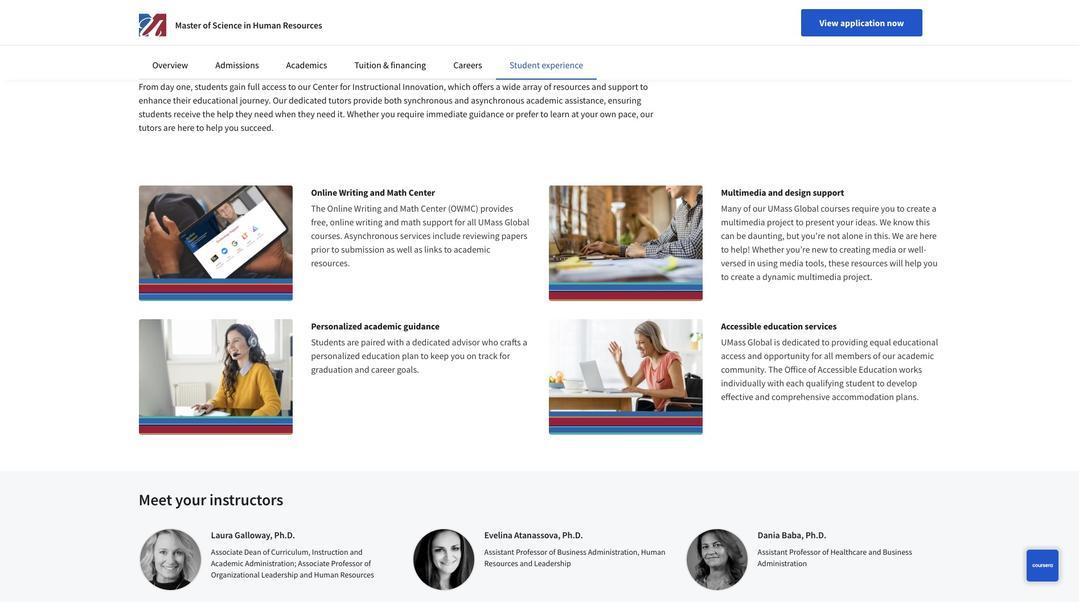 Task type: describe. For each thing, give the bounding box(es) containing it.
journey.
[[240, 95, 271, 106]]

from
[[139, 81, 159, 92]]

tuition & financing
[[355, 59, 426, 71]]

education inside the personalized academic guidance students are paired with a dedicated advisor who crafts a personalized education plan to keep you on track for graduation and career goals.
[[362, 350, 400, 362]]

guidance inside from day one, students gain full access to our center for instructional innovation, which offers a wide array of resources and support to enhance their educational journey. our dedicated tutors provide both synchronous and asynchronous academic assistance, ensuring students receive the help they need when they need it. whether you require immediate guidance or prefer to learn at your own pace, our tutors are here to help you succeed.
[[469, 108, 504, 120]]

whether inside from day one, students gain full access to our center for instructional innovation, which offers a wide array of resources and support to enhance their educational journey. our dedicated tutors provide both synchronous and asynchronous academic assistance, ensuring students receive the help they need when they need it. whether you require immediate guidance or prefer to learn at your own pace, our tutors are here to help you succeed.
[[347, 108, 379, 120]]

master
[[175, 19, 201, 31]]

0 horizontal spatial create
[[731, 271, 754, 283]]

our down 'academics'
[[298, 81, 311, 92]]

meet
[[139, 490, 172, 510]]

you're
[[802, 230, 826, 242]]

writing
[[356, 216, 383, 228]]

qualifying
[[806, 378, 844, 389]]

support inside multimedia and design support many of our umass global courses require you to create a multimedia project to present your ideas. we know this can be daunting, but you're not alone in this. we are here to help! whether you're new to creating media or well- versed in using media tools, these resources will help you to create a dynamic multimedia project.
[[813, 187, 844, 198]]

to down include
[[444, 244, 452, 255]]

science
[[212, 19, 242, 31]]

and down curriculum,
[[300, 570, 313, 580]]

and right instruction
[[350, 547, 363, 558]]

0 horizontal spatial with
[[314, 55, 336, 69]]

student for student experience
[[510, 59, 540, 71]]

day
[[160, 81, 174, 92]]

1 vertical spatial writing
[[354, 203, 382, 214]]

overview
[[152, 59, 188, 71]]

ph.d. for laura galloway, ph.d.
[[274, 530, 295, 541]]

0 horizontal spatial tutors
[[139, 122, 162, 133]]

master of science in human resources
[[175, 19, 322, 31]]

crafts
[[500, 337, 521, 348]]

0 vertical spatial media
[[872, 244, 896, 255]]

organizational
[[211, 570, 260, 580]]

1 vertical spatial center
[[409, 187, 435, 198]]

for inside from day one, students gain full access to our center for instructional innovation, which offers a wide array of resources and support to enhance their educational journey. our dedicated tutors provide both synchronous and asynchronous academic assistance, ensuring students receive the help they need when they need it. whether you require immediate guidance or prefer to learn at your own pace, our tutors are here to help you succeed.
[[340, 81, 351, 92]]

global inside the online writing and math center the online writing and math center (owmc) provides free, online writing and math support for all umass global courses. asynchronous services include reviewing papers prior to submission as well as links to academic resources.
[[505, 216, 530, 228]]

education
[[859, 364, 897, 375]]

immediate
[[426, 108, 467, 120]]

umass inside multimedia and design support many of our umass global courses require you to create a multimedia project to present your ideas. we know this can be daunting, but you're not alone in this. we are here to help! whether you're new to creating media or well- versed in using media tools, these resources will help you to create a dynamic multimedia project.
[[768, 203, 793, 214]]

guidance inside the personalized academic guidance students are paired with a dedicated advisor who crafts a personalized education plan to keep you on track for graduation and career goals.
[[404, 321, 440, 332]]

0 vertical spatial multimedia
[[721, 216, 765, 228]]

1 horizontal spatial create
[[907, 203, 930, 214]]

submission
[[341, 244, 385, 255]]

center inside from day one, students gain full access to our center for instructional innovation, which offers a wide array of resources and support to enhance their educational journey. our dedicated tutors provide both synchronous and asynchronous academic assistance, ensuring students receive the help they need when they need it. whether you require immediate guidance or prefer to learn at your own pace, our tutors are here to help you succeed.
[[313, 81, 338, 92]]

to down education
[[877, 378, 885, 389]]

university of massachusetts global logo image
[[139, 11, 166, 39]]

laura
[[211, 530, 233, 541]]

array
[[523, 81, 542, 92]]

academic inside the personalized academic guidance students are paired with a dedicated advisor who crafts a personalized education plan to keep you on track for graduation and career goals.
[[364, 321, 402, 332]]

prior
[[311, 244, 330, 255]]

to right like
[[234, 55, 244, 69]]

to up ensuring
[[640, 81, 648, 92]]

view application now button
[[801, 9, 922, 36]]

1 vertical spatial online
[[327, 203, 352, 214]]

admissions link
[[216, 59, 259, 71]]

support inside the online writing and math center the online writing and math center (owmc) provides free, online writing and math support for all umass global courses. asynchronous services include reviewing papers prior to submission as well as links to academic resources.
[[423, 216, 453, 228]]

versed
[[721, 257, 746, 269]]

support inside from day one, students gain full access to our center for instructional innovation, which offers a wide array of resources and support to enhance their educational journey. our dedicated tutors provide both synchronous and asynchronous academic assistance, ensuring students receive the help they need when they need it. whether you require immediate guidance or prefer to learn at your own pace, our tutors are here to help you succeed.
[[608, 81, 638, 92]]

whether inside multimedia and design support many of our umass global courses require you to create a multimedia project to present your ideas. we know this can be daunting, but you're not alone in this. we are here to help! whether you're new to creating media or well- versed in using media tools, these resources will help you to create a dynamic multimedia project.
[[752, 244, 785, 255]]

and up the asynchronous
[[383, 203, 398, 214]]

financing
[[391, 59, 426, 71]]

your inside from day one, students gain full access to our center for instructional innovation, which offers a wide array of resources and support to enhance their educational journey. our dedicated tutors provide both synchronous and asynchronous academic assistance, ensuring students receive the help they need when they need it. whether you require immediate guidance or prefer to learn at your own pace, our tutors are here to help you succeed.
[[581, 108, 598, 120]]

develop
[[887, 378, 917, 389]]

dania baba, ph.d. image
[[686, 529, 749, 592]]

present
[[806, 216, 835, 228]]

our
[[273, 95, 287, 106]]

a inside from day one, students gain full access to our center for instructional innovation, which offers a wide array of resources and support to enhance their educational journey. our dedicated tutors provide both synchronous and asynchronous academic assistance, ensuring students receive the help they need when they need it. whether you require immediate guidance or prefer to learn at your own pace, our tutors are here to help you succeed.
[[496, 81, 501, 92]]

you down "both"
[[381, 108, 395, 120]]

to up but
[[796, 216, 804, 228]]

human inside assistant professor of business administration, human resources and leadership
[[641, 547, 666, 558]]

comprehensive
[[772, 391, 830, 403]]

curriculum,
[[271, 547, 310, 558]]

1 vertical spatial accessible
[[818, 364, 857, 375]]

accessible education services umass global is dedicated to providing equal educational access and opportunity for all members of our academic community. the office of accessible education works individually with each qualifying student to develop effective and comprehensive accommodation plans.
[[721, 321, 938, 403]]

student for student experience
[[139, 25, 195, 46]]

dedicated inside from day one, students gain full access to our center for instructional innovation, which offers a wide array of resources and support to enhance their educational journey. our dedicated tutors provide both synchronous and asynchronous academic assistance, ensuring students receive the help they need when they need it. whether you require immediate guidance or prefer to learn at your own pace, our tutors are here to help you succeed.
[[289, 95, 327, 106]]

with inside accessible education services umass global is dedicated to providing equal educational access and opportunity for all members of our academic community. the office of accessible education works individually with each qualifying student to develop effective and comprehensive accommodation plans.
[[768, 378, 784, 389]]

0 horizontal spatial we
[[880, 216, 892, 228]]

assistant professor of business administration, human resources and leadership
[[484, 547, 666, 569]]

of inside multimedia and design support many of our umass global courses require you to create a multimedia project to present your ideas. we know this can be daunting, but you're not alone in this. we are here to help! whether you're new to creating media or well- versed in using media tools, these resources will help you to create a dynamic multimedia project.
[[743, 203, 751, 214]]

(owmc)
[[448, 203, 479, 214]]

access inside accessible education services umass global is dedicated to providing equal educational access and opportunity for all members of our academic community. the office of accessible education works individually with each qualifying student to develop effective and comprehensive accommodation plans.
[[721, 350, 746, 362]]

now
[[887, 17, 904, 28]]

to down versed
[[721, 271, 729, 283]]

2 as from the left
[[414, 244, 423, 255]]

academic
[[211, 559, 244, 569]]

academic inside accessible education services umass global is dedicated to providing equal educational access and opportunity for all members of our academic community. the office of accessible education works individually with each qualifying student to develop effective and comprehensive accommodation plans.
[[898, 350, 934, 362]]

0 horizontal spatial is
[[204, 55, 212, 69]]

administration;
[[245, 559, 296, 569]]

you down well-
[[924, 257, 938, 269]]

multimedia and design support many of our umass global courses require you to create a multimedia project to present your ideas. we know this can be daunting, but you're not alone in this. we are here to help! whether you're new to creating media or well- versed in using media tools, these resources will help you to create a dynamic multimedia project.
[[721, 187, 938, 283]]

1 they from the left
[[236, 108, 252, 120]]

1 need from the left
[[254, 108, 273, 120]]

community.
[[721, 364, 767, 375]]

administration,
[[588, 547, 640, 558]]

full
[[248, 81, 260, 92]]

associate dean of curriculum, instruction and academic administration; associate professor of organizational leadership and human resources
[[211, 547, 374, 580]]

umass left &
[[338, 55, 369, 69]]

and down which
[[455, 95, 469, 106]]

1 vertical spatial multimedia
[[797, 271, 842, 283]]

academics link
[[286, 59, 327, 71]]

it
[[195, 55, 202, 69]]

admissions
[[216, 59, 259, 71]]

0 horizontal spatial accessible
[[721, 321, 762, 332]]

access inside from day one, students gain full access to our center for instructional innovation, which offers a wide array of resources and support to enhance their educational journey. our dedicated tutors provide both synchronous and asynchronous academic assistance, ensuring students receive the help they need when they need it. whether you require immediate guidance or prefer to learn at your own pace, our tutors are here to help you succeed.
[[262, 81, 286, 92]]

galloway,
[[235, 530, 273, 541]]

you're
[[786, 244, 810, 255]]

1 vertical spatial in
[[865, 230, 872, 242]]

0 vertical spatial tutors
[[329, 95, 351, 106]]

alone
[[842, 230, 863, 242]]

tools,
[[806, 257, 827, 269]]

the inside accessible education services umass global is dedicated to providing equal educational access and opportunity for all members of our academic community. the office of accessible education works individually with each qualifying student to develop effective and comprehensive accommodation plans.
[[769, 364, 783, 375]]

2 vertical spatial your
[[175, 490, 206, 510]]

leadership inside associate dean of curriculum, instruction and academic administration; associate professor of organizational leadership and human resources
[[261, 570, 298, 580]]

and up 'assistance,'
[[592, 81, 607, 92]]

1 vertical spatial math
[[400, 203, 419, 214]]

dynamic
[[763, 271, 796, 283]]

keep
[[431, 350, 449, 362]]

you left succeed.
[[225, 122, 239, 133]]

to inside the personalized academic guidance students are paired with a dedicated advisor who crafts a personalized education plan to keep you on track for graduation and career goals.
[[421, 350, 429, 362]]

paired
[[361, 337, 385, 348]]

which
[[448, 81, 471, 92]]

business inside assistant professor of healthcare and business administration
[[883, 547, 912, 558]]

resources inside associate dean of curriculum, instruction and academic administration; associate professor of organizational leadership and human resources
[[340, 570, 374, 580]]

assistant for dania
[[758, 547, 788, 558]]

dania baba, ph.d.
[[758, 530, 827, 541]]

using
[[757, 257, 778, 269]]

resources inside assistant professor of business administration, human resources and leadership
[[484, 559, 518, 569]]

global.
[[371, 55, 406, 69]]

to left the providing on the bottom
[[822, 337, 830, 348]]

student
[[846, 378, 875, 389]]

personalized academic guidance students are paired with a dedicated advisor who crafts a personalized education plan to keep you on track for graduation and career goals.
[[311, 321, 527, 375]]

overview link
[[152, 59, 188, 71]]

to down the the
[[196, 122, 204, 133]]

healthcare
[[831, 547, 867, 558]]

project.
[[843, 271, 873, 283]]

equal
[[870, 337, 891, 348]]

advisor
[[452, 337, 480, 348]]

can
[[721, 230, 735, 242]]

require inside from day one, students gain full access to our center for instructional innovation, which offers a wide array of resources and support to enhance their educational journey. our dedicated tutors provide both synchronous and asynchronous academic assistance, ensuring students receive the help they need when they need it. whether you require immediate guidance or prefer to learn at your own pace, our tutors are here to help you succeed.
[[397, 108, 424, 120]]

meet your instructors
[[139, 490, 283, 510]]

include
[[433, 230, 461, 242]]

all inside accessible education services umass global is dedicated to providing equal educational access and opportunity for all members of our academic community. the office of accessible education works individually with each qualifying student to develop effective and comprehensive accommodation plans.
[[824, 350, 833, 362]]

services inside accessible education services umass global is dedicated to providing equal educational access and opportunity for all members of our academic community. the office of accessible education works individually with each qualifying student to develop effective and comprehensive accommodation plans.
[[805, 321, 837, 332]]

student experience link
[[510, 59, 583, 71]]

2 vertical spatial center
[[421, 203, 446, 214]]

1 vertical spatial we
[[892, 230, 904, 242]]

to left "learn"
[[541, 108, 549, 120]]

or inside from day one, students gain full access to our center for instructional innovation, which offers a wide array of resources and support to enhance their educational journey. our dedicated tutors provide both synchronous and asynchronous academic assistance, ensuring students receive the help they need when they need it. whether you require immediate guidance or prefer to learn at your own pace, our tutors are here to help you succeed.
[[506, 108, 514, 120]]

members
[[835, 350, 871, 362]]

1 vertical spatial associate
[[298, 559, 330, 569]]

goals.
[[397, 364, 419, 375]]

evelina atanassova, ph.d. image
[[412, 529, 475, 592]]

innovation,
[[403, 81, 446, 92]]

you up know
[[881, 203, 895, 214]]

0 vertical spatial students
[[195, 81, 228, 92]]

one,
[[176, 81, 193, 92]]

free,
[[311, 216, 328, 228]]

here inside multimedia and design support many of our umass global courses require you to create a multimedia project to present your ideas. we know this can be daunting, but you're not alone in this. we are here to help! whether you're new to creating media or well- versed in using media tools, these resources will help you to create a dynamic multimedia project.
[[920, 230, 937, 242]]

instruction
[[312, 547, 348, 558]]

to down can
[[721, 244, 729, 255]]

and left math
[[384, 216, 399, 228]]

are inside multimedia and design support many of our umass global courses require you to create a multimedia project to present your ideas. we know this can be daunting, but you're not alone in this. we are here to help! whether you're new to creating media or well- versed in using media tools, these resources will help you to create a dynamic multimedia project.
[[906, 230, 918, 242]]

effective
[[721, 391, 754, 403]]

multimedia
[[721, 187, 766, 198]]

and inside multimedia and design support many of our umass global courses require you to create a multimedia project to present your ideas. we know this can be daunting, but you're not alone in this. we are here to help! whether you're new to creating media or well- versed in using media tools, these resources will help you to create a dynamic multimedia project.
[[768, 187, 783, 198]]

resources inside from day one, students gain full access to our center for instructional innovation, which offers a wide array of resources and support to enhance their educational journey. our dedicated tutors provide both synchronous and asynchronous academic assistance, ensuring students receive the help they need when they need it. whether you require immediate guidance or prefer to learn at your own pace, our tutors are here to help you succeed.
[[553, 81, 590, 92]]

0 vertical spatial resources
[[283, 19, 322, 31]]

at
[[572, 108, 579, 120]]



Task type: vqa. For each thing, say whether or not it's contained in the screenshot.
'2'
no



Task type: locate. For each thing, give the bounding box(es) containing it.
1 horizontal spatial professor
[[516, 547, 547, 558]]

academics
[[286, 59, 327, 71]]

student up the array
[[510, 59, 540, 71]]

resources down instruction
[[340, 570, 374, 580]]

2 horizontal spatial with
[[768, 378, 784, 389]]

2 vertical spatial are
[[347, 337, 359, 348]]

or left 'prefer'
[[506, 108, 514, 120]]

1 horizontal spatial here
[[920, 230, 937, 242]]

ensuring
[[608, 95, 641, 106]]

reviewing
[[463, 230, 500, 242]]

0 vertical spatial whether
[[347, 108, 379, 120]]

online
[[311, 187, 337, 198], [327, 203, 352, 214]]

with inside the personalized academic guidance students are paired with a dedicated advisor who crafts a personalized education plan to keep you on track for graduation and career goals.
[[387, 337, 404, 348]]

professor down baba,
[[789, 547, 821, 558]]

what
[[168, 55, 193, 69]]

for inside the personalized academic guidance students are paired with a dedicated advisor who crafts a personalized education plan to keep you on track for graduation and career goals.
[[500, 350, 510, 362]]

professor inside associate dean of curriculum, instruction and academic administration; associate professor of organizational leadership and human resources
[[331, 559, 363, 569]]

with right "degree"
[[314, 55, 336, 69]]

0 vertical spatial accessible
[[721, 321, 762, 332]]

1 vertical spatial resources
[[484, 559, 518, 569]]

synchronous
[[404, 95, 453, 106]]

1 horizontal spatial resources
[[851, 257, 888, 269]]

0 vertical spatial leadership
[[534, 559, 571, 569]]

leadership down atanassova,
[[534, 559, 571, 569]]

1 horizontal spatial need
[[317, 108, 336, 120]]

prefer
[[516, 108, 539, 120]]

for inside the online writing and math center the online writing and math center (owmc) provides free, online writing and math support for all umass global courses. asynchronous services include reviewing papers prior to submission as well as links to academic resources.
[[455, 216, 465, 228]]

both
[[384, 95, 402, 106]]

you left on
[[451, 350, 465, 362]]

human
[[253, 19, 281, 31], [641, 547, 666, 558], [314, 570, 339, 580]]

&
[[383, 59, 389, 71]]

students
[[195, 81, 228, 92], [139, 108, 172, 120]]

0 vertical spatial services
[[400, 230, 431, 242]]

0 horizontal spatial education
[[362, 350, 400, 362]]

services down math
[[400, 230, 431, 242]]

1 horizontal spatial tutors
[[329, 95, 351, 106]]

dedicated
[[289, 95, 327, 106], [412, 337, 450, 348], [782, 337, 820, 348]]

1 horizontal spatial all
[[824, 350, 833, 362]]

each
[[786, 378, 804, 389]]

resources up 'assistance,'
[[553, 81, 590, 92]]

2 assistant from the left
[[758, 547, 788, 558]]

all down '(owmc)'
[[467, 216, 476, 228]]

our inside multimedia and design support many of our umass global courses require you to create a multimedia project to present your ideas. we know this can be daunting, but you're not alone in this. we are here to help! whether you're new to creating media or well- versed in using media tools, these resources will help you to create a dynamic multimedia project.
[[753, 203, 766, 214]]

who
[[482, 337, 498, 348]]

1 vertical spatial help
[[206, 122, 223, 133]]

you inside the personalized academic guidance students are paired with a dedicated advisor who crafts a personalized education plan to keep you on track for graduation and career goals.
[[451, 350, 465, 362]]

ph.d. for evelina atanassova, ph.d.
[[562, 530, 583, 541]]

works
[[899, 364, 922, 375]]

are inside the personalized academic guidance students are paired with a dedicated advisor who crafts a personalized education plan to keep you on track for graduation and career goals.
[[347, 337, 359, 348]]

assistant inside assistant professor of healthcare and business administration
[[758, 547, 788, 558]]

all left members
[[824, 350, 833, 362]]

the inside the online writing and math center the online writing and math center (owmc) provides free, online writing and math support for all umass global courses. asynchronous services include reviewing papers prior to submission as well as links to academic resources.
[[311, 203, 325, 214]]

help down the the
[[206, 122, 223, 133]]

your up alone at the right top of the page
[[837, 216, 854, 228]]

enhance
[[139, 95, 171, 106]]

2 vertical spatial in
[[748, 257, 756, 269]]

or inside multimedia and design support many of our umass global courses require you to create a multimedia project to present your ideas. we know this can be daunting, but you're not alone in this. we are here to help! whether you're new to creating media or well- versed in using media tools, these resources will help you to create a dynamic multimedia project.
[[898, 244, 906, 255]]

0 horizontal spatial all
[[467, 216, 476, 228]]

graduation
[[311, 364, 353, 375]]

assistant professor of healthcare and business administration
[[758, 547, 912, 569]]

1 horizontal spatial your
[[581, 108, 598, 120]]

create up this
[[907, 203, 930, 214]]

all inside the online writing and math center the online writing and math center (owmc) provides free, online writing and math support for all umass global courses. asynchronous services include reviewing papers prior to submission as well as links to academic resources.
[[467, 216, 476, 228]]

academic inside the online writing and math center the online writing and math center (owmc) provides free, online writing and math support for all umass global courses. asynchronous services include reviewing papers prior to submission as well as links to academic resources.
[[454, 244, 491, 255]]

1 horizontal spatial services
[[805, 321, 837, 332]]

students
[[311, 337, 345, 348]]

be
[[737, 230, 746, 242]]

and inside assistant professor of healthcare and business administration
[[869, 547, 882, 558]]

0 horizontal spatial access
[[262, 81, 286, 92]]

0 vertical spatial create
[[907, 203, 930, 214]]

guidance down asynchronous
[[469, 108, 504, 120]]

well
[[397, 244, 412, 255]]

not
[[827, 230, 840, 242]]

asynchronous
[[344, 230, 398, 242]]

access up our
[[262, 81, 286, 92]]

own
[[600, 108, 617, 120]]

0 vertical spatial math
[[387, 187, 407, 198]]

1 vertical spatial media
[[780, 257, 804, 269]]

resources
[[283, 19, 322, 31], [484, 559, 518, 569], [340, 570, 374, 580]]

resources up "degree"
[[283, 19, 322, 31]]

global inside multimedia and design support many of our umass global courses require you to create a multimedia project to present your ideas. we know this can be daunting, but you're not alone in this. we are here to help! whether you're new to creating media or well- versed in using media tools, these resources will help you to create a dynamic multimedia project.
[[794, 203, 819, 214]]

the up the free,
[[311, 203, 325, 214]]

pace,
[[618, 108, 639, 120]]

human inside associate dean of curriculum, instruction and academic administration; associate professor of organizational leadership and human resources
[[314, 570, 339, 580]]

associate up academic
[[211, 547, 243, 558]]

services inside the online writing and math center the online writing and math center (owmc) provides free, online writing and math support for all umass global courses. asynchronous services include reviewing papers prior to submission as well as links to academic resources.
[[400, 230, 431, 242]]

as right the well
[[414, 244, 423, 255]]

and down evelina atanassova, ph.d.
[[520, 559, 533, 569]]

student experience
[[139, 25, 274, 46]]

associate
[[211, 547, 243, 558], [298, 559, 330, 569]]

help!
[[731, 244, 750, 255]]

dedicated up when
[[289, 95, 327, 106]]

umass inside the online writing and math center the online writing and math center (owmc) provides free, online writing and math support for all umass global courses. asynchronous services include reviewing papers prior to submission as well as links to academic resources.
[[478, 216, 503, 228]]

0 vertical spatial resources
[[553, 81, 590, 92]]

for down crafts
[[500, 350, 510, 362]]

and right healthcare on the bottom of page
[[869, 547, 882, 558]]

professor for atanassova,
[[516, 547, 547, 558]]

1 horizontal spatial in
[[748, 257, 756, 269]]

umass
[[338, 55, 369, 69], [768, 203, 793, 214], [478, 216, 503, 228], [721, 337, 746, 348]]

to down "degree"
[[288, 81, 296, 92]]

tuition & financing link
[[355, 59, 426, 71]]

wide
[[502, 81, 521, 92]]

1 business from the left
[[557, 547, 587, 558]]

0 horizontal spatial students
[[139, 108, 172, 120]]

2 need from the left
[[317, 108, 336, 120]]

dedicated up 'opportunity'
[[782, 337, 820, 348]]

1 horizontal spatial the
[[769, 364, 783, 375]]

3 ph.d. from the left
[[806, 530, 827, 541]]

educational inside accessible education services umass global is dedicated to providing equal educational access and opportunity for all members of our academic community. the office of accessible education works individually with each qualifying student to develop effective and comprehensive accommodation plans.
[[893, 337, 938, 348]]

personalized
[[311, 321, 362, 332]]

writing up online
[[339, 187, 368, 198]]

1 assistant from the left
[[484, 547, 514, 558]]

umass inside accessible education services umass global is dedicated to providing equal educational access and opportunity for all members of our academic community. the office of accessible education works individually with each qualifying student to develop effective and comprehensive accommodation plans.
[[721, 337, 746, 348]]

1 horizontal spatial as
[[414, 244, 423, 255]]

instructors
[[210, 490, 283, 510]]

2 they from the left
[[298, 108, 315, 120]]

dedicated up keep
[[412, 337, 450, 348]]

personalized
[[311, 350, 360, 362]]

whether down provide
[[347, 108, 379, 120]]

education up career
[[362, 350, 400, 362]]

it.
[[338, 108, 345, 120]]

these
[[829, 257, 850, 269]]

for inside accessible education services umass global is dedicated to providing equal educational access and opportunity for all members of our academic community. the office of accessible education works individually with each qualifying student to develop effective and comprehensive accommodation plans.
[[812, 350, 822, 362]]

and up community.
[[748, 350, 762, 362]]

to down not
[[830, 244, 838, 255]]

1 horizontal spatial assistant
[[758, 547, 788, 558]]

resources
[[553, 81, 590, 92], [851, 257, 888, 269]]

administration
[[758, 559, 807, 569]]

0 vertical spatial help
[[217, 108, 234, 120]]

assistance,
[[565, 95, 606, 106]]

accessible up qualifying
[[818, 364, 857, 375]]

learn
[[550, 108, 570, 120]]

1 vertical spatial whether
[[752, 244, 785, 255]]

are inside from day one, students gain full access to our center for instructional innovation, which offers a wide array of resources and support to enhance their educational journey. our dedicated tutors provide both synchronous and asynchronous academic assistance, ensuring students receive the help they need when they need it. whether you require immediate guidance or prefer to learn at your own pace, our tutors are here to help you succeed.
[[163, 122, 176, 133]]

0 horizontal spatial professor
[[331, 559, 363, 569]]

they right when
[[298, 108, 315, 120]]

to up resources.
[[331, 244, 339, 255]]

careers link
[[453, 59, 482, 71]]

global down design
[[794, 203, 819, 214]]

1 vertical spatial all
[[824, 350, 833, 362]]

1 horizontal spatial guidance
[[469, 108, 504, 120]]

experience
[[198, 25, 274, 46]]

2 horizontal spatial your
[[837, 216, 854, 228]]

assistant inside assistant professor of business administration, human resources and leadership
[[484, 547, 514, 558]]

0 horizontal spatial whether
[[347, 108, 379, 120]]

2 ph.d. from the left
[[562, 530, 583, 541]]

tutors
[[329, 95, 351, 106], [139, 122, 162, 133]]

is inside accessible education services umass global is dedicated to providing equal educational access and opportunity for all members of our academic community. the office of accessible education works individually with each qualifying student to develop effective and comprehensive accommodation plans.
[[774, 337, 780, 348]]

and down individually
[[755, 391, 770, 403]]

educational inside from day one, students gain full access to our center for instructional innovation, which offers a wide array of resources and support to enhance their educational journey. our dedicated tutors provide both synchronous and asynchronous academic assistance, ensuring students receive the help they need when they need it. whether you require immediate guidance or prefer to learn at your own pace, our tutors are here to help you succeed.
[[193, 95, 238, 106]]

help inside multimedia and design support many of our umass global courses require you to create a multimedia project to present your ideas. we know this can be daunting, but you're not alone in this. we are here to help! whether you're new to creating media or well- versed in using media tools, these resources will help you to create a dynamic multimedia project.
[[905, 257, 922, 269]]

need left it.
[[317, 108, 336, 120]]

dedicated inside accessible education services umass global is dedicated to providing equal educational access and opportunity for all members of our academic community. the office of accessible education works individually with each qualifying student to develop effective and comprehensive accommodation plans.
[[782, 337, 820, 348]]

earn
[[246, 55, 268, 69]]

0 horizontal spatial global
[[505, 216, 530, 228]]

2 horizontal spatial dedicated
[[782, 337, 820, 348]]

to right plan at the bottom left of page
[[421, 350, 429, 362]]

well-
[[908, 244, 927, 255]]

educational up works
[[893, 337, 938, 348]]

provide
[[353, 95, 382, 106]]

new
[[812, 244, 828, 255]]

professor
[[516, 547, 547, 558], [789, 547, 821, 558], [331, 559, 363, 569]]

0 horizontal spatial support
[[423, 216, 453, 228]]

creating
[[840, 244, 871, 255]]

1 vertical spatial students
[[139, 108, 172, 120]]

to up know
[[897, 203, 905, 214]]

professor inside assistant professor of business administration, human resources and leadership
[[516, 547, 547, 558]]

the down 'opportunity'
[[769, 364, 783, 375]]

are down receive
[[163, 122, 176, 133]]

0 vertical spatial in
[[244, 19, 251, 31]]

0 vertical spatial writing
[[339, 187, 368, 198]]

0 horizontal spatial business
[[557, 547, 587, 558]]

online up the free,
[[311, 187, 337, 198]]

educational
[[193, 95, 238, 106], [893, 337, 938, 348]]

and up writing
[[370, 187, 385, 198]]

assistant for evelina
[[484, 547, 514, 558]]

require inside multimedia and design support many of our umass global courses require you to create a multimedia project to present your ideas. we know this can be daunting, but you're not alone in this. we are here to help! whether you're new to creating media or well- versed in using media tools, these resources will help you to create a dynamic multimedia project.
[[852, 203, 879, 214]]

professor inside assistant professor of healthcare and business administration
[[789, 547, 821, 558]]

here inside from day one, students gain full access to our center for instructional innovation, which offers a wide array of resources and support to enhance their educational journey. our dedicated tutors provide both synchronous and asynchronous academic assistance, ensuring students receive the help they need when they need it. whether you require immediate guidance or prefer to learn at your own pace, our tutors are here to help you succeed.
[[177, 122, 194, 133]]

resources inside multimedia and design support many of our umass global courses require you to create a multimedia project to present your ideas. we know this can be daunting, but you're not alone in this. we are here to help! whether you're new to creating media or well- versed in using media tools, these resources will help you to create a dynamic multimedia project.
[[851, 257, 888, 269]]

0 vertical spatial access
[[262, 81, 286, 92]]

offers
[[473, 81, 494, 92]]

guidance up plan at the bottom left of page
[[404, 321, 440, 332]]

will
[[890, 257, 903, 269]]

2 vertical spatial support
[[423, 216, 453, 228]]

0 vertical spatial are
[[163, 122, 176, 133]]

0 horizontal spatial multimedia
[[721, 216, 765, 228]]

ph.d. right baba,
[[806, 530, 827, 541]]

help
[[217, 108, 234, 120], [206, 122, 223, 133], [905, 257, 922, 269]]

of inside from day one, students gain full access to our center for instructional innovation, which offers a wide array of resources and support to enhance their educational journey. our dedicated tutors provide both synchronous and asynchronous academic assistance, ensuring students receive the help they need when they need it. whether you require immediate guidance or prefer to learn at your own pace, our tutors are here to help you succeed.
[[544, 81, 552, 92]]

academic inside from day one, students gain full access to our center for instructional innovation, which offers a wide array of resources and support to enhance their educational journey. our dedicated tutors provide both synchronous and asynchronous academic assistance, ensuring students receive the help they need when they need it. whether you require immediate guidance or prefer to learn at your own pace, our tutors are here to help you succeed.
[[526, 95, 563, 106]]

we down know
[[892, 230, 904, 242]]

here down this
[[920, 230, 937, 242]]

your right at
[[581, 108, 598, 120]]

is
[[204, 55, 212, 69], [774, 337, 780, 348]]

links
[[424, 244, 442, 255]]

academic down the array
[[526, 95, 563, 106]]

0 horizontal spatial resources
[[283, 19, 322, 31]]

tutors up it.
[[329, 95, 351, 106]]

business inside assistant professor of business administration, human resources and leadership
[[557, 547, 587, 558]]

0 horizontal spatial in
[[244, 19, 251, 31]]

help down well-
[[905, 257, 922, 269]]

0 vertical spatial associate
[[211, 547, 243, 558]]

1 ph.d. from the left
[[274, 530, 295, 541]]

our inside accessible education services umass global is dedicated to providing equal educational access and opportunity for all members of our academic community. the office of accessible education works individually with each qualifying student to develop effective and comprehensive accommodation plans.
[[883, 350, 896, 362]]

in right science
[[244, 19, 251, 31]]

0 vertical spatial or
[[506, 108, 514, 120]]

2 vertical spatial with
[[768, 378, 784, 389]]

professor for baba,
[[789, 547, 821, 558]]

2 horizontal spatial professor
[[789, 547, 821, 558]]

0 horizontal spatial resources
[[553, 81, 590, 92]]

1 vertical spatial your
[[837, 216, 854, 228]]

for
[[340, 81, 351, 92], [455, 216, 465, 228], [500, 350, 510, 362], [812, 350, 822, 362]]

2 horizontal spatial global
[[794, 203, 819, 214]]

they
[[236, 108, 252, 120], [298, 108, 315, 120]]

0 horizontal spatial assistant
[[484, 547, 514, 558]]

0 vertical spatial all
[[467, 216, 476, 228]]

in left using
[[748, 257, 756, 269]]

0 vertical spatial require
[[397, 108, 424, 120]]

2 vertical spatial global
[[748, 337, 772, 348]]

online writing and math center the online writing and math center (owmc) provides free, online writing and math support for all umass global courses. asynchronous services include reviewing papers prior to submission as well as links to academic resources.
[[311, 187, 530, 269]]

dedicated inside the personalized academic guidance students are paired with a dedicated advisor who crafts a personalized education plan to keep you on track for graduation and career goals.
[[412, 337, 450, 348]]

1 vertical spatial educational
[[893, 337, 938, 348]]

tutors down enhance at top left
[[139, 122, 162, 133]]

global inside accessible education services umass global is dedicated to providing equal educational access and opportunity for all members of our academic community. the office of accessible education works individually with each qualifying student to develop effective and comprehensive accommodation plans.
[[748, 337, 772, 348]]

1 vertical spatial student
[[510, 59, 540, 71]]

support up courses
[[813, 187, 844, 198]]

assistant down evelina in the bottom of the page
[[484, 547, 514, 558]]

create down versed
[[731, 271, 754, 283]]

center
[[313, 81, 338, 92], [409, 187, 435, 198], [421, 203, 446, 214]]

with up plan at the bottom left of page
[[387, 337, 404, 348]]

umass down the provides
[[478, 216, 503, 228]]

and inside assistant professor of business administration, human resources and leadership
[[520, 559, 533, 569]]

0 vertical spatial student
[[139, 25, 195, 46]]

human right administration,
[[641, 547, 666, 558]]

0 horizontal spatial the
[[311, 203, 325, 214]]

0 horizontal spatial ph.d.
[[274, 530, 295, 541]]

0 vertical spatial online
[[311, 187, 337, 198]]

0 horizontal spatial leadership
[[261, 570, 298, 580]]

office
[[785, 364, 807, 375]]

1 vertical spatial tutors
[[139, 122, 162, 133]]

here down receive
[[177, 122, 194, 133]]

careers
[[453, 59, 482, 71]]

ideas.
[[856, 216, 878, 228]]

1 horizontal spatial students
[[195, 81, 228, 92]]

ph.d. for dania baba, ph.d.
[[806, 530, 827, 541]]

whether up using
[[752, 244, 785, 255]]

are left paired
[[347, 337, 359, 348]]

plans.
[[896, 391, 919, 403]]

academic down reviewing
[[454, 244, 491, 255]]

0 vertical spatial with
[[314, 55, 336, 69]]

of inside assistant professor of business administration, human resources and leadership
[[549, 547, 556, 558]]

access up community.
[[721, 350, 746, 362]]

for up it.
[[340, 81, 351, 92]]

opportunity
[[764, 350, 810, 362]]

academic up works
[[898, 350, 934, 362]]

0 horizontal spatial your
[[175, 490, 206, 510]]

2 horizontal spatial ph.d.
[[806, 530, 827, 541]]

media down this.
[[872, 244, 896, 255]]

2 business from the left
[[883, 547, 912, 558]]

human down instruction
[[314, 570, 339, 580]]

our down equal
[[883, 350, 896, 362]]

global up 'opportunity'
[[748, 337, 772, 348]]

as left the well
[[386, 244, 395, 255]]

0 horizontal spatial guidance
[[404, 321, 440, 332]]

student up overview link
[[139, 25, 195, 46]]

and inside the personalized academic guidance students are paired with a dedicated advisor who crafts a personalized education plan to keep you on track for graduation and career goals.
[[355, 364, 369, 375]]

2 horizontal spatial human
[[641, 547, 666, 558]]

0 horizontal spatial human
[[253, 19, 281, 31]]

2 vertical spatial help
[[905, 257, 922, 269]]

1 vertical spatial are
[[906, 230, 918, 242]]

0 vertical spatial education
[[763, 321, 803, 332]]

0 horizontal spatial media
[[780, 257, 804, 269]]

multimedia down tools,
[[797, 271, 842, 283]]

require down synchronous
[[397, 108, 424, 120]]

courses
[[821, 203, 850, 214]]

1 horizontal spatial dedicated
[[412, 337, 450, 348]]

laura galloway, ph.d.
[[211, 530, 295, 541]]

1 as from the left
[[386, 244, 395, 255]]

leadership inside assistant professor of business administration, human resources and leadership
[[534, 559, 571, 569]]

of inside assistant professor of healthcare and business administration
[[822, 547, 829, 558]]

in left this.
[[865, 230, 872, 242]]

providing
[[832, 337, 868, 348]]

the
[[311, 203, 325, 214], [769, 364, 783, 375]]

1 vertical spatial leadership
[[261, 570, 298, 580]]

require
[[397, 108, 424, 120], [852, 203, 879, 214]]

2 vertical spatial human
[[314, 570, 339, 580]]

our right pace,
[[640, 108, 654, 120]]

your inside multimedia and design support many of our umass global courses require you to create a multimedia project to present your ideas. we know this can be daunting, but you're not alone in this. we are here to help! whether you're new to creating media or well- versed in using media tools, these resources will help you to create a dynamic multimedia project.
[[837, 216, 854, 228]]

1 horizontal spatial resources
[[340, 570, 374, 580]]

a
[[270, 55, 276, 69], [496, 81, 501, 92], [932, 203, 937, 214], [756, 271, 761, 283], [406, 337, 410, 348], [523, 337, 527, 348]]

0 vertical spatial human
[[253, 19, 281, 31]]

your right meet
[[175, 490, 206, 510]]

academic up paired
[[364, 321, 402, 332]]

global up papers
[[505, 216, 530, 228]]

and left design
[[768, 187, 783, 198]]

from day one, students gain full access to our center for instructional innovation, which offers a wide array of resources and support to enhance their educational journey. our dedicated tutors provide both synchronous and asynchronous academic assistance, ensuring students receive the help they need when they need it. whether you require immediate guidance or prefer to learn at your own pace, our tutors are here to help you succeed.
[[139, 81, 654, 133]]

education inside accessible education services umass global is dedicated to providing equal educational access and opportunity for all members of our academic community. the office of accessible education works individually with each qualifying student to develop effective and comprehensive accommodation plans.
[[763, 321, 803, 332]]

0 horizontal spatial they
[[236, 108, 252, 120]]

our
[[298, 81, 311, 92], [640, 108, 654, 120], [753, 203, 766, 214], [883, 350, 896, 362]]

2 horizontal spatial are
[[906, 230, 918, 242]]

1 vertical spatial require
[[852, 203, 879, 214]]

professor down instruction
[[331, 559, 363, 569]]

1 horizontal spatial require
[[852, 203, 879, 214]]

laura galloway, ph.d. image
[[139, 529, 202, 592]]

evelina atanassova, ph.d.
[[484, 530, 583, 541]]

is up 'opportunity'
[[774, 337, 780, 348]]

the
[[202, 108, 215, 120]]

career
[[371, 364, 395, 375]]



